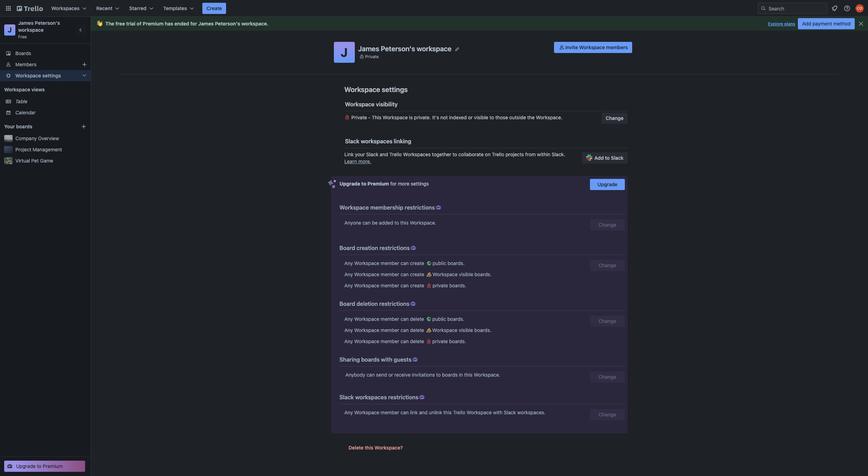 Task type: vqa. For each thing, say whether or not it's contained in the screenshot.
the and within the Kanban Template by Trello Engineering Team Use this simple Kanban template to improve the productivity of your engineering team and help them build better products, faster.
no



Task type: locate. For each thing, give the bounding box(es) containing it.
2 public from the top
[[433, 316, 446, 322]]

for right ended
[[191, 21, 197, 27]]

1 vertical spatial change button
[[590, 220, 625, 231]]

0 vertical spatial change button
[[602, 113, 628, 124]]

2 vertical spatial premium
[[43, 464, 63, 470]]

0 horizontal spatial peterson's
[[35, 20, 60, 26]]

1 public boards. from the top
[[433, 260, 465, 266]]

slack.
[[552, 152, 566, 157]]

1 vertical spatial private boards.
[[433, 339, 466, 345]]

boards for sharing
[[361, 357, 380, 363]]

workspaces up the workspace navigation collapse icon
[[51, 5, 80, 11]]

workspace.
[[536, 115, 563, 120], [410, 220, 437, 226], [474, 372, 501, 378]]

private boards.
[[433, 283, 467, 289], [433, 339, 466, 345]]

projects
[[506, 152, 524, 157]]

0 vertical spatial board
[[340, 245, 355, 251]]

2 horizontal spatial james
[[358, 45, 380, 53]]

peterson's for james peterson's workspace free
[[35, 20, 60, 26]]

any workspace member can link and unlink this trello workspace with slack workspaces.
[[345, 410, 546, 416]]

0 horizontal spatial upgrade
[[16, 464, 36, 470]]

0 horizontal spatial settings
[[42, 73, 61, 79]]

boards.
[[448, 260, 465, 266], [475, 272, 492, 278], [450, 283, 467, 289], [448, 316, 465, 322], [475, 328, 492, 333], [449, 339, 466, 345]]

visible
[[474, 115, 489, 120], [459, 272, 474, 278], [459, 328, 473, 333]]

create button
[[203, 3, 226, 14]]

1 vertical spatial delete
[[410, 328, 424, 333]]

workspace settings inside workspace settings "popup button"
[[15, 73, 61, 79]]

delete for public boards.
[[410, 316, 424, 322]]

0 vertical spatial j
[[8, 26, 12, 34]]

public for board creation restrictions
[[433, 260, 447, 266]]

2 vertical spatial workspace
[[417, 45, 452, 53]]

1 horizontal spatial with
[[493, 410, 503, 416]]

0 vertical spatial visible
[[474, 115, 489, 120]]

board left deletion at the left of page
[[340, 301, 355, 307]]

the
[[105, 21, 114, 27]]

1 horizontal spatial james
[[198, 21, 214, 27]]

workspace inside james peterson's workspace free
[[18, 27, 44, 33]]

this right 'added'
[[401, 220, 409, 226]]

2 board from the top
[[340, 301, 355, 307]]

slack up more.
[[366, 152, 379, 157]]

0 vertical spatial boards
[[16, 124, 32, 130]]

1 vertical spatial j
[[341, 45, 348, 59]]

2 vertical spatial delete
[[410, 339, 424, 345]]

1 workspace visible boards. from the top
[[433, 272, 492, 278]]

add inside 'button'
[[803, 21, 812, 27]]

2 public boards. from the top
[[433, 316, 465, 322]]

1 vertical spatial premium
[[368, 181, 389, 187]]

workspaces down linking
[[403, 152, 431, 157]]

0 horizontal spatial workspace
[[18, 27, 44, 33]]

project management
[[15, 147, 62, 153]]

2 horizontal spatial boards
[[442, 372, 458, 378]]

2 member from the top
[[381, 272, 400, 278]]

slack up link
[[345, 138, 360, 145]]

restrictions up link
[[389, 395, 419, 401]]

this right the unlink
[[444, 410, 452, 416]]

workspace visible boards. for board creation restrictions
[[433, 272, 492, 278]]

restrictions right deletion at the left of page
[[380, 301, 410, 307]]

banner
[[91, 17, 869, 31]]

settings right more
[[411, 181, 429, 187]]

5 any from the top
[[345, 328, 353, 333]]

1 any workspace member can create from the top
[[345, 260, 426, 266]]

premium
[[143, 21, 164, 27], [368, 181, 389, 187], [43, 464, 63, 470]]

ended
[[175, 21, 189, 27]]

deletion
[[357, 301, 378, 307]]

0 vertical spatial private
[[433, 283, 448, 289]]

4 any from the top
[[345, 316, 353, 322]]

workspaces down send
[[356, 395, 387, 401]]

change link for board creation restrictions
[[590, 260, 625, 271]]

2 create from the top
[[410, 272, 425, 278]]

workspace settings up the workspace visibility
[[345, 86, 408, 94]]

sparkle image
[[328, 180, 337, 189]]

2 vertical spatial boards
[[442, 372, 458, 378]]

boards left in
[[442, 372, 458, 378]]

1 vertical spatial private
[[352, 115, 367, 120]]

private - this workspace is private. it's not indexed or visible to those outside the workspace.
[[352, 115, 563, 120]]

private for private - this workspace is private. it's not indexed or visible to those outside the workspace.
[[352, 115, 367, 120]]

1 change link from the top
[[590, 260, 625, 271]]

workspaces inside dropdown button
[[51, 5, 80, 11]]

any
[[345, 260, 353, 266], [345, 272, 353, 278], [345, 283, 353, 289], [345, 316, 353, 322], [345, 328, 353, 333], [345, 339, 353, 345], [345, 410, 353, 416]]

boards up company
[[16, 124, 32, 130]]

and down slack workspaces linking
[[380, 152, 388, 157]]

1 create from the top
[[410, 260, 425, 266]]

premium for upgrade to premium for more settings
[[368, 181, 389, 187]]

private.
[[414, 115, 431, 120]]

1 horizontal spatial workspace.
[[474, 372, 501, 378]]

workspace visibility
[[345, 101, 398, 108]]

0 horizontal spatial workspaces
[[51, 5, 80, 11]]

visible for board deletion restrictions
[[459, 328, 473, 333]]

and right link
[[419, 410, 428, 416]]

j inside button
[[341, 45, 348, 59]]

0 horizontal spatial boards
[[16, 124, 32, 130]]

0 vertical spatial private
[[365, 54, 379, 59]]

1 horizontal spatial or
[[468, 115, 473, 120]]

restrictions for board deletion restrictions
[[380, 301, 410, 307]]

2 any workspace member can create from the top
[[345, 272, 426, 278]]

james up 'free'
[[18, 20, 34, 26]]

1 board from the top
[[340, 245, 355, 251]]

peterson's for james peterson's workspace
[[381, 45, 415, 53]]

1 horizontal spatial upgrade
[[340, 181, 360, 187]]

2 horizontal spatial peterson's
[[381, 45, 415, 53]]

0 vertical spatial workspaces
[[51, 5, 80, 11]]

1 vertical spatial workspace visible boards.
[[433, 328, 492, 333]]

2 any workspace member can delete from the top
[[345, 328, 426, 333]]

premium for upgrade to premium
[[43, 464, 63, 470]]

wave image
[[96, 21, 103, 27]]

any workspace member can create for private boards.
[[345, 283, 426, 289]]

0 vertical spatial any workspace member can create
[[345, 260, 426, 266]]

change for slack workspaces restrictions
[[599, 412, 617, 418]]

3 any workspace member can create from the top
[[345, 283, 426, 289]]

restrictions down the anyone can be added to this workspace.
[[380, 245, 410, 251]]

create for workspace visible boards.
[[410, 272, 425, 278]]

0 horizontal spatial or
[[389, 372, 393, 378]]

any workspace member can delete
[[345, 316, 426, 322], [345, 328, 426, 333], [345, 339, 426, 345]]

1 horizontal spatial add
[[803, 21, 812, 27]]

1 private boards. from the top
[[433, 283, 467, 289]]

boards
[[15, 50, 31, 56]]

james right j button
[[358, 45, 380, 53]]

has
[[165, 21, 173, 27]]

james
[[18, 20, 34, 26], [198, 21, 214, 27], [358, 45, 380, 53]]

0 vertical spatial workspace.
[[536, 115, 563, 120]]

boards link
[[0, 48, 91, 59]]

5 member from the top
[[381, 328, 400, 333]]

change link for board deletion restrictions
[[590, 316, 625, 327]]

0 vertical spatial public boards.
[[433, 260, 465, 266]]

1 public from the top
[[433, 260, 447, 266]]

workspace visible boards.
[[433, 272, 492, 278], [433, 328, 492, 333]]

1 any workspace member can delete from the top
[[345, 316, 426, 322]]

sm image
[[435, 204, 442, 211], [410, 245, 417, 252], [426, 260, 433, 267], [426, 271, 433, 278], [412, 356, 419, 363], [419, 394, 426, 401]]

together
[[432, 152, 452, 157]]

3 member from the top
[[381, 283, 400, 289]]

with left guests in the bottom left of the page
[[381, 357, 393, 363]]

member
[[381, 260, 400, 266], [381, 272, 400, 278], [381, 283, 400, 289], [381, 316, 400, 322], [381, 328, 400, 333], [381, 339, 400, 345], [381, 410, 400, 416]]

6 any from the top
[[345, 339, 353, 345]]

trello down linking
[[390, 152, 402, 157]]

1 member from the top
[[381, 260, 400, 266]]

delete for private boards.
[[410, 339, 424, 345]]

2 horizontal spatial upgrade
[[598, 182, 618, 187]]

workspaces.
[[518, 410, 546, 416]]

1 horizontal spatial workspace settings
[[345, 86, 408, 94]]

2 vertical spatial visible
[[459, 328, 473, 333]]

not
[[441, 115, 448, 120]]

1 vertical spatial create
[[410, 272, 425, 278]]

3 change link from the top
[[590, 372, 625, 383]]

0 horizontal spatial j
[[8, 26, 12, 34]]

plans
[[785, 21, 796, 27]]

workspace settings
[[15, 73, 61, 79], [345, 86, 408, 94]]

send
[[376, 372, 387, 378]]

workspaces inside link your slack and trello workspaces together to collaborate on trello projects from within slack. learn more.
[[403, 152, 431, 157]]

change button
[[602, 113, 628, 124], [590, 220, 625, 231]]

upgrade
[[340, 181, 360, 187], [598, 182, 618, 187], [16, 464, 36, 470]]

views
[[31, 87, 45, 93]]

table
[[15, 98, 27, 104]]

3 delete from the top
[[410, 339, 424, 345]]

settings down "members" link at left top
[[42, 73, 61, 79]]

0 vertical spatial workspace visible boards.
[[433, 272, 492, 278]]

james down the "create" "button"
[[198, 21, 214, 27]]

1 horizontal spatial j
[[341, 45, 348, 59]]

0 horizontal spatial add
[[595, 155, 604, 161]]

sm image for sharing boards with guests
[[412, 356, 419, 363]]

j
[[8, 26, 12, 34], [341, 45, 348, 59]]

add left payment
[[803, 21, 812, 27]]

and inside link your slack and trello workspaces together to collaborate on trello projects from within slack. learn more.
[[380, 152, 388, 157]]

0 vertical spatial public
[[433, 260, 447, 266]]

board deletion restrictions
[[340, 301, 410, 307]]

1 vertical spatial visible
[[459, 272, 474, 278]]

upgrade inside upgrade to premium link
[[16, 464, 36, 470]]

0 vertical spatial premium
[[143, 21, 164, 27]]

members link
[[0, 59, 91, 70]]

upgrade for upgrade
[[598, 182, 618, 187]]

7 any from the top
[[345, 410, 353, 416]]

0 vertical spatial any workspace member can delete
[[345, 316, 426, 322]]

public boards. for board deletion restrictions
[[433, 316, 465, 322]]

james peterson's workspace link
[[18, 20, 61, 33]]

0 horizontal spatial and
[[380, 152, 388, 157]]

workspace visible boards. for board deletion restrictions
[[433, 328, 492, 333]]

1 vertical spatial any workspace member can create
[[345, 272, 426, 278]]

2 change link from the top
[[590, 316, 625, 327]]

2 vertical spatial any workspace member can delete
[[345, 339, 426, 345]]

0 vertical spatial delete
[[410, 316, 424, 322]]

4 change link from the top
[[590, 410, 625, 421]]

upgrade to premium for more settings
[[340, 181, 429, 187]]

trello right the on
[[492, 152, 505, 157]]

private
[[433, 283, 448, 289], [433, 339, 448, 345]]

james inside james peterson's workspace free
[[18, 20, 34, 26]]

1 vertical spatial or
[[389, 372, 393, 378]]

1 vertical spatial add
[[595, 155, 604, 161]]

starred
[[129, 5, 147, 11]]

explore plans
[[769, 21, 796, 27]]

1 vertical spatial public boards.
[[433, 316, 465, 322]]

2 vertical spatial settings
[[411, 181, 429, 187]]

peterson's inside james peterson's workspace free
[[35, 20, 60, 26]]

2 vertical spatial create
[[410, 283, 425, 289]]

0 horizontal spatial premium
[[43, 464, 63, 470]]

boards
[[16, 124, 32, 130], [361, 357, 380, 363], [442, 372, 458, 378]]

1 horizontal spatial workspace
[[242, 21, 267, 27]]

or right indexed
[[468, 115, 473, 120]]

1 vertical spatial for
[[391, 181, 397, 187]]

private left -
[[352, 115, 367, 120]]

0 vertical spatial settings
[[42, 73, 61, 79]]

slack left workspaces.
[[504, 410, 516, 416]]

2 vertical spatial any workspace member can create
[[345, 283, 426, 289]]

1 vertical spatial any workspace member can delete
[[345, 328, 426, 333]]

or right send
[[389, 372, 393, 378]]

1 horizontal spatial workspaces
[[403, 152, 431, 157]]

1 vertical spatial private
[[433, 339, 448, 345]]

upgrade inside upgrade 'button'
[[598, 182, 618, 187]]

trello right the unlink
[[453, 410, 466, 416]]

method
[[834, 21, 851, 27]]

for left more
[[391, 181, 397, 187]]

1 horizontal spatial settings
[[382, 86, 408, 94]]

learn
[[345, 159, 357, 164]]

0 horizontal spatial workspace.
[[410, 220, 437, 226]]

0 horizontal spatial with
[[381, 357, 393, 363]]

workspaces
[[51, 5, 80, 11], [403, 152, 431, 157]]

open information menu image
[[844, 5, 851, 12]]

3 create from the top
[[410, 283, 425, 289]]

membership
[[371, 205, 404, 211]]

0 vertical spatial workspace settings
[[15, 73, 61, 79]]

free
[[18, 34, 27, 39]]

settings up visibility
[[382, 86, 408, 94]]

private
[[365, 54, 379, 59], [352, 115, 367, 120]]

overview
[[38, 135, 59, 141]]

any workspace member can delete for public boards.
[[345, 316, 426, 322]]

add up upgrade 'button'
[[595, 155, 604, 161]]

be
[[372, 220, 378, 226]]

add board image
[[81, 124, 87, 130]]

boards up send
[[361, 357, 380, 363]]

1 vertical spatial boards
[[361, 357, 380, 363]]

any workspace member can create
[[345, 260, 426, 266], [345, 272, 426, 278], [345, 283, 426, 289]]

public
[[433, 260, 447, 266], [433, 316, 446, 322]]

sm image
[[559, 44, 566, 51], [426, 282, 433, 289], [410, 301, 417, 308], [426, 316, 433, 323], [426, 327, 433, 334], [426, 338, 433, 345]]

workspaces button
[[47, 3, 91, 14]]

of
[[137, 21, 142, 27]]

explore
[[769, 21, 784, 27]]

this right in
[[465, 372, 473, 378]]

to
[[490, 115, 494, 120], [453, 152, 457, 157], [605, 155, 610, 161], [362, 181, 367, 187], [395, 220, 399, 226], [437, 372, 441, 378], [37, 464, 41, 470]]

1 vertical spatial board
[[340, 301, 355, 307]]

3 any workspace member can delete from the top
[[345, 339, 426, 345]]

project
[[15, 147, 31, 153]]

this right delete
[[365, 445, 374, 451]]

0 horizontal spatial for
[[191, 21, 197, 27]]

2 private from the top
[[433, 339, 448, 345]]

Search field
[[767, 3, 828, 14]]

1 vertical spatial workspaces
[[403, 152, 431, 157]]

1 vertical spatial and
[[419, 410, 428, 416]]

add to slack link
[[582, 153, 628, 164]]

board for board deletion restrictions
[[340, 301, 355, 307]]

for
[[191, 21, 197, 27], [391, 181, 397, 187]]

0 vertical spatial and
[[380, 152, 388, 157]]

public boards.
[[433, 260, 465, 266], [433, 316, 465, 322]]

workspace navigation collapse icon image
[[76, 25, 86, 35]]

workspaces up your
[[361, 138, 393, 145]]

linking
[[394, 138, 412, 145]]

create
[[410, 260, 425, 266], [410, 272, 425, 278], [410, 283, 425, 289]]

2 horizontal spatial workspace
[[417, 45, 452, 53]]

workspaces for restrictions
[[356, 395, 387, 401]]

board left creation
[[340, 245, 355, 251]]

with left workspaces.
[[493, 410, 503, 416]]

workspace settings down "members" link at left top
[[15, 73, 61, 79]]

0 vertical spatial private boards.
[[433, 283, 467, 289]]

workspace for james peterson's workspace
[[417, 45, 452, 53]]

settings inside "popup button"
[[42, 73, 61, 79]]

0 horizontal spatial workspace settings
[[15, 73, 61, 79]]

1 vertical spatial public
[[433, 316, 446, 322]]

trello
[[390, 152, 402, 157], [492, 152, 505, 157], [453, 410, 466, 416]]

0 vertical spatial for
[[191, 21, 197, 27]]

add
[[803, 21, 812, 27], [595, 155, 604, 161]]

2 workspace visible boards. from the top
[[433, 328, 492, 333]]

recent button
[[92, 3, 124, 14]]

link
[[345, 152, 354, 157]]

upgrade for upgrade to premium
[[16, 464, 36, 470]]

workspace inside button
[[580, 44, 605, 50]]

0 vertical spatial or
[[468, 115, 473, 120]]

6 member from the top
[[381, 339, 400, 345]]

restrictions down more
[[405, 205, 435, 211]]

upgrade to premium
[[16, 464, 63, 470]]

0 horizontal spatial james
[[18, 20, 34, 26]]

change link for slack workspaces restrictions
[[590, 410, 625, 421]]

workspaces
[[361, 138, 393, 145], [356, 395, 387, 401]]

1 private from the top
[[433, 283, 448, 289]]

collaborate
[[459, 152, 484, 157]]

1 delete from the top
[[410, 316, 424, 322]]

1 vertical spatial workspace
[[18, 27, 44, 33]]

2 private boards. from the top
[[433, 339, 466, 345]]

with
[[381, 357, 393, 363], [493, 410, 503, 416]]

2 delete from the top
[[410, 328, 424, 333]]

change for board creation restrictions
[[599, 263, 617, 269]]

2 horizontal spatial premium
[[368, 181, 389, 187]]

private right j button
[[365, 54, 379, 59]]



Task type: describe. For each thing, give the bounding box(es) containing it.
company overview link
[[15, 135, 87, 142]]

-
[[369, 115, 371, 120]]

delete this workspace?
[[349, 445, 403, 451]]

7 member from the top
[[381, 410, 400, 416]]

it's
[[433, 115, 439, 120]]

pet
[[31, 158, 39, 164]]

add for add to slack
[[595, 155, 604, 161]]

workspace settings button
[[0, 70, 91, 81]]

j button
[[334, 42, 355, 63]]

public for board deletion restrictions
[[433, 316, 446, 322]]

delete this workspace? button
[[345, 443, 407, 454]]

.
[[267, 21, 269, 27]]

change for board deletion restrictions
[[599, 318, 617, 324]]

james for james peterson's workspace
[[358, 45, 380, 53]]

virtual pet game link
[[15, 157, 87, 164]]

invite workspace members
[[566, 44, 628, 50]]

2 horizontal spatial workspace.
[[536, 115, 563, 120]]

1 horizontal spatial and
[[419, 410, 428, 416]]

visible for board creation restrictions
[[459, 272, 474, 278]]

templates
[[163, 5, 187, 11]]

free
[[116, 21, 125, 27]]

anyone can be added to this workspace.
[[345, 220, 437, 226]]

outside
[[510, 115, 526, 120]]

primary element
[[0, 0, 869, 17]]

any workspace member can delete for workspace visible boards.
[[345, 328, 426, 333]]

slack workspaces linking
[[345, 138, 412, 145]]

more
[[398, 181, 410, 187]]

management
[[33, 147, 62, 153]]

workspace?
[[375, 445, 403, 451]]

virtual pet game
[[15, 158, 53, 164]]

learn more. link
[[345, 159, 372, 164]]

add for add payment method
[[803, 21, 812, 27]]

0 vertical spatial workspace
[[242, 21, 267, 27]]

sharing
[[340, 357, 360, 363]]

slack up upgrade 'button'
[[611, 155, 624, 161]]

private boards. for board creation restrictions
[[433, 283, 467, 289]]

anybody
[[346, 372, 366, 378]]

add to slack
[[595, 155, 624, 161]]

workspace views
[[4, 87, 45, 93]]

your
[[355, 152, 365, 157]]

j link
[[4, 24, 15, 36]]

to inside link your slack and trello workspaces together to collaborate on trello projects from within slack. learn more.
[[453, 152, 457, 157]]

on
[[485, 152, 491, 157]]

sm image inside 'invite workspace members' button
[[559, 44, 566, 51]]

board for board creation restrictions
[[340, 245, 355, 251]]

2 horizontal spatial trello
[[492, 152, 505, 157]]

christina overa (christinaovera) image
[[856, 4, 865, 13]]

this inside delete this workspace? button
[[365, 445, 374, 451]]

indexed
[[449, 115, 467, 120]]

within
[[537, 152, 551, 157]]

payment
[[813, 21, 833, 27]]

restrictions for board creation restrictions
[[380, 245, 410, 251]]

banner containing 👋
[[91, 17, 869, 31]]

boards for your
[[16, 124, 32, 130]]

2 any from the top
[[345, 272, 353, 278]]

the
[[528, 115, 535, 120]]

👋
[[96, 21, 103, 27]]

delete for workspace visible boards.
[[410, 328, 424, 333]]

private for board deletion restrictions
[[433, 339, 448, 345]]

explore plans button
[[769, 20, 796, 28]]

change link for sharing boards with guests
[[590, 372, 625, 383]]

3 any from the top
[[345, 283, 353, 289]]

sm image for workspace membership restrictions
[[435, 204, 442, 211]]

1 horizontal spatial for
[[391, 181, 397, 187]]

members
[[607, 44, 628, 50]]

templates button
[[159, 3, 198, 14]]

j for j link
[[8, 26, 12, 34]]

1 vertical spatial settings
[[382, 86, 408, 94]]

add payment method button
[[799, 18, 855, 29]]

0 vertical spatial with
[[381, 357, 393, 363]]

james for james peterson's workspace free
[[18, 20, 34, 26]]

members
[[15, 61, 36, 67]]

those
[[496, 115, 508, 120]]

1 horizontal spatial trello
[[453, 410, 466, 416]]

1 vertical spatial workspace.
[[410, 220, 437, 226]]

private for board creation restrictions
[[433, 283, 448, 289]]

recent
[[96, 5, 113, 11]]

upgrade to premium link
[[4, 461, 85, 472]]

company
[[15, 135, 37, 141]]

any workspace member can create for public boards.
[[345, 260, 426, 266]]

j for j button
[[341, 45, 348, 59]]

from
[[526, 152, 536, 157]]

slack workspaces restrictions
[[340, 395, 419, 401]]

james peterson's workspace
[[358, 45, 452, 53]]

2 vertical spatial workspace.
[[474, 372, 501, 378]]

trial
[[126, 21, 136, 27]]

1 horizontal spatial premium
[[143, 21, 164, 27]]

create for private boards.
[[410, 283, 425, 289]]

guests
[[394, 357, 412, 363]]

delete
[[349, 445, 364, 451]]

board creation restrictions
[[340, 245, 410, 251]]

sharing boards with guests
[[340, 357, 412, 363]]

workspace inside "popup button"
[[15, 73, 41, 79]]

restrictions for workspace membership restrictions
[[405, 205, 435, 211]]

1 vertical spatial with
[[493, 410, 503, 416]]

sm image for board creation restrictions
[[410, 245, 417, 252]]

any workspace member can delete for private boards.
[[345, 339, 426, 345]]

company overview
[[15, 135, 59, 141]]

1 vertical spatial workspace settings
[[345, 86, 408, 94]]

change for sharing boards with guests
[[599, 374, 617, 380]]

1 horizontal spatial peterson's
[[215, 21, 240, 27]]

2 horizontal spatial settings
[[411, 181, 429, 187]]

public boards. for board creation restrictions
[[433, 260, 465, 266]]

invite workspace members button
[[555, 42, 633, 53]]

link
[[410, 410, 418, 416]]

back to home image
[[17, 3, 43, 14]]

upgrade for upgrade to premium for more settings
[[340, 181, 360, 187]]

0 horizontal spatial trello
[[390, 152, 402, 157]]

1 any from the top
[[345, 260, 353, 266]]

0 notifications image
[[831, 4, 839, 13]]

visibility
[[376, 101, 398, 108]]

game
[[40, 158, 53, 164]]

upgrade button
[[590, 179, 625, 190]]

receive
[[395, 372, 411, 378]]

restrictions for slack workspaces restrictions
[[389, 395, 419, 401]]

private for private
[[365, 54, 379, 59]]

your boards with 3 items element
[[4, 123, 71, 131]]

creation
[[357, 245, 378, 251]]

slack down anybody
[[340, 395, 354, 401]]

4 member from the top
[[381, 316, 400, 322]]

private boards. for board deletion restrictions
[[433, 339, 466, 345]]

project management link
[[15, 146, 87, 153]]

search image
[[761, 6, 767, 11]]

starred button
[[125, 3, 158, 14]]

👋 the free trial of premium has ended for james peterson's workspace .
[[96, 21, 269, 27]]

is
[[409, 115, 413, 120]]

slack inside link your slack and trello workspaces together to collaborate on trello projects from within slack. learn more.
[[366, 152, 379, 157]]

workspaces for linking
[[361, 138, 393, 145]]

create for public boards.
[[410, 260, 425, 266]]

any workspace member can create for workspace visible boards.
[[345, 272, 426, 278]]

table link
[[15, 98, 87, 105]]

add payment method
[[803, 21, 851, 27]]

sm image for slack workspaces restrictions
[[419, 394, 426, 401]]

workspace for james peterson's workspace free
[[18, 27, 44, 33]]

in
[[459, 372, 463, 378]]

create
[[207, 5, 222, 11]]

unlink
[[429, 410, 442, 416]]

anybody can send or receive invitations to boards in this workspace.
[[346, 372, 501, 378]]



